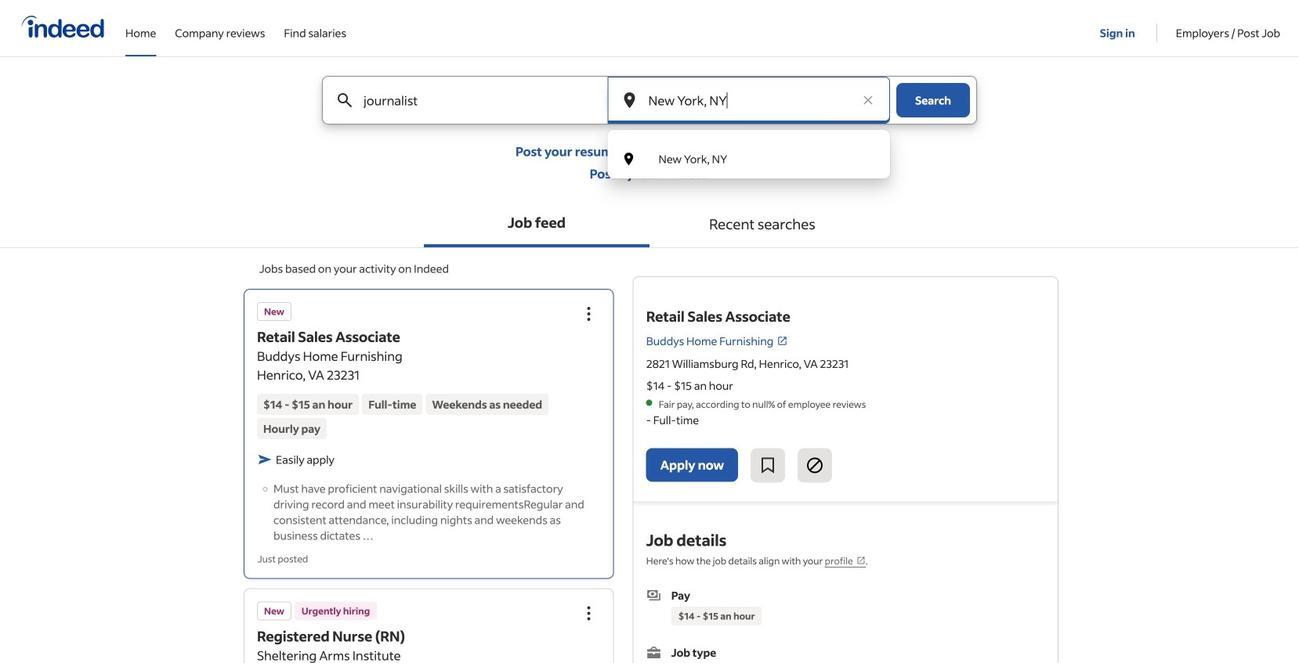 Task type: describe. For each thing, give the bounding box(es) containing it.
buddys home furnishing (opens in a new tab) image
[[777, 336, 788, 347]]

not interested image
[[806, 456, 825, 475]]

search: Job title, keywords, or company text field
[[360, 77, 580, 124]]



Task type: locate. For each thing, give the bounding box(es) containing it.
tab list
[[0, 201, 1299, 248]]

clear location input image
[[860, 92, 876, 108]]

None search field
[[310, 76, 990, 179]]

job actions for registered nurse (rn) is collapsed image
[[580, 605, 599, 623]]

save this job image
[[759, 456, 778, 475]]

main content
[[0, 76, 1299, 664]]

Edit location text field
[[645, 77, 853, 124]]

job actions for retail sales associate is collapsed image
[[580, 305, 599, 324]]

job preferences (opens in a new window) image
[[856, 556, 866, 566]]



Task type: vqa. For each thing, say whether or not it's contained in the screenshot.
rightmost United
no



